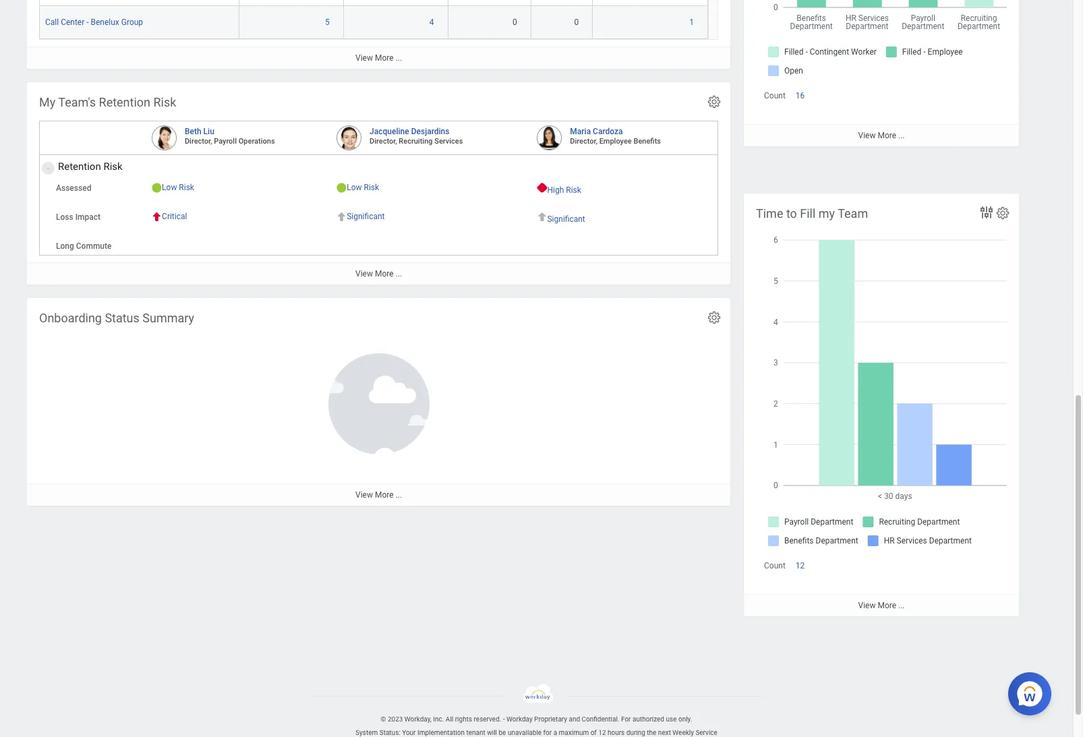 Task type: vqa. For each thing, say whether or not it's contained in the screenshot.
© 2023 Workday, Inc. All rights reserved. - Workday Proprietary and Confidential. For authorized use only. System Status: Your Implementation tenant will be unavailable for a maximum of 12 hours during the next Weekly Service
yes



Task type: describe. For each thing, give the bounding box(es) containing it.
6 cell from the left
[[593, 0, 708, 6]]

headcount & open positions element
[[744, 0, 1019, 147]]

view more ... link for onboarding status summary
[[27, 484, 731, 506]]

during
[[626, 729, 645, 737]]

1 horizontal spatial significant link
[[547, 212, 585, 224]]

authorized
[[633, 716, 664, 723]]

1
[[690, 18, 694, 27]]

status:
[[380, 729, 400, 737]]

your
[[402, 729, 416, 737]]

view more ... for onboarding status summary
[[355, 490, 402, 500]]

1 button
[[690, 17, 696, 28]]

beth
[[185, 127, 201, 136]]

use
[[666, 716, 677, 723]]

center
[[61, 18, 84, 27]]

2023
[[388, 716, 403, 723]]

beth liu
[[185, 127, 214, 136]]

my
[[819, 206, 835, 221]]

... inside headcount & open positions element
[[898, 131, 905, 140]]

unavailable
[[508, 729, 542, 737]]

will
[[487, 729, 497, 737]]

risk for 2nd low risk link from right
[[179, 183, 194, 192]]

collapse image
[[42, 161, 51, 177]]

... inside headcount plan to pipeline element
[[396, 53, 402, 63]]

implementation
[[418, 729, 465, 737]]

time
[[756, 206, 783, 221]]

low risk for 2nd low risk link from right
[[162, 183, 194, 192]]

3 cell from the left
[[344, 0, 448, 6]]

a
[[554, 729, 557, 737]]

status
[[105, 311, 140, 325]]

and
[[569, 716, 580, 723]]

more inside headcount & open positions element
[[878, 131, 897, 140]]

the
[[647, 729, 657, 737]]

... for time to fill my team
[[898, 601, 905, 611]]

1 vertical spatial retention
[[58, 161, 101, 173]]

summary
[[143, 311, 194, 325]]

service
[[696, 729, 718, 737]]

team
[[838, 206, 868, 221]]

5 button
[[325, 17, 332, 28]]

onboarding
[[39, 311, 102, 325]]

to
[[786, 206, 797, 221]]

for
[[621, 716, 631, 723]]

view inside headcount & open positions element
[[858, 131, 876, 140]]

tenant
[[466, 729, 486, 737]]

more for time to fill my team
[[878, 601, 897, 611]]

configure onboarding status summary image
[[707, 310, 722, 325]]

0 vertical spatial retention
[[99, 95, 150, 109]]

view more ... for time to fill my team
[[858, 601, 905, 611]]

system
[[356, 729, 378, 737]]

2 low from the left
[[347, 183, 362, 192]]

proprietary
[[534, 716, 567, 723]]

maria cardoza
[[570, 127, 623, 136]]

12 inside © 2023 workday, inc. all rights reserved. - workday proprietary and confidential. for authorized use only. system status: your implementation tenant will be unavailable for a maximum of 12 hours during the next weekly service
[[599, 729, 606, 737]]

more inside headcount plan to pipeline element
[[375, 53, 394, 63]]

benefits
[[634, 137, 661, 146]]

recruiting
[[399, 137, 433, 146]]

© 2023 workday, inc. all rights reserved. - workday proprietary and confidential. for authorized use only. system status: your implementation tenant will be unavailable for a maximum of 12 hours during the next weekly service
[[354, 716, 720, 737]]

director, payroll operations
[[185, 137, 275, 146]]

1 low from the left
[[162, 183, 177, 192]]

... for my team's retention risk
[[396, 269, 402, 279]]

high
[[547, 186, 564, 195]]

commute
[[76, 241, 112, 251]]

critical
[[162, 212, 187, 221]]

only.
[[679, 716, 692, 723]]

1 0 from the left
[[513, 18, 517, 27]]

view more ... inside headcount plan to pipeline element
[[355, 53, 402, 63]]

- inside © 2023 workday, inc. all rights reserved. - workday proprietary and confidential. for authorized use only. system status: your implementation tenant will be unavailable for a maximum of 12 hours during the next weekly service
[[503, 716, 505, 723]]

footer containing © 2023 workday, inc. all rights reserved. - workday proprietary and confidential. for authorized use only. system status: your implementation tenant will be unavailable for a maximum of 12 hours during the next weekly service
[[0, 684, 1073, 737]]

4
[[430, 18, 434, 27]]

director, recruiting services
[[370, 137, 463, 146]]

workday,
[[405, 716, 432, 723]]

all
[[446, 716, 453, 723]]

significant for significant link to the left
[[347, 212, 385, 221]]

jacqueline
[[370, 127, 409, 136]]

director, for beth
[[185, 137, 212, 146]]

payroll
[[214, 137, 237, 146]]

long
[[56, 241, 74, 251]]

risk for second low risk link
[[364, 183, 379, 192]]

5
[[325, 18, 330, 27]]

high risk
[[547, 186, 581, 195]]

be
[[499, 729, 506, 737]]

more for my team's retention risk
[[375, 269, 394, 279]]

headcount plan to pipeline element
[[27, 0, 731, 69]]

significant for rightmost significant link
[[547, 214, 585, 224]]

director, for jacqueline
[[370, 137, 397, 146]]

team's
[[58, 95, 96, 109]]

services
[[435, 137, 463, 146]]

of
[[591, 729, 597, 737]]

cardoza
[[593, 127, 623, 136]]

2 0 button from the left
[[574, 17, 581, 28]]

1 cell from the left
[[39, 0, 239, 6]]

low risk for second low risk link
[[347, 183, 379, 192]]

view inside headcount plan to pipeline element
[[355, 53, 373, 63]]

jacqueline desjardins link
[[370, 124, 450, 136]]



Task type: locate. For each thing, give the bounding box(es) containing it.
view more ... inside time to fill my team element
[[858, 601, 905, 611]]

1 horizontal spatial low
[[347, 183, 362, 192]]

rights
[[455, 716, 472, 723]]

1 0 button from the left
[[513, 17, 519, 28]]

impact
[[75, 213, 101, 222]]

view more ... inside my team's retention risk element
[[355, 269, 402, 279]]

next
[[658, 729, 671, 737]]

configure time to fill my team image
[[996, 206, 1010, 221]]

1 horizontal spatial 0 button
[[574, 17, 581, 28]]

low
[[162, 183, 177, 192], [347, 183, 362, 192]]

0 vertical spatial 12
[[796, 561, 805, 571]]

more inside my team's retention risk element
[[375, 269, 394, 279]]

operations
[[239, 137, 275, 146]]

count for 16
[[764, 91, 786, 101]]

0 horizontal spatial low risk link
[[162, 180, 194, 192]]

retention risk
[[58, 161, 123, 173]]

more for onboarding status summary
[[375, 490, 394, 500]]

0 horizontal spatial low risk
[[162, 183, 194, 192]]

loss
[[56, 213, 73, 222]]

retention right team's at the left top
[[99, 95, 150, 109]]

view
[[355, 53, 373, 63], [858, 131, 876, 140], [355, 269, 373, 279], [355, 490, 373, 500], [858, 601, 876, 611]]

16 button
[[796, 90, 807, 101]]

cell
[[39, 0, 239, 6], [239, 0, 344, 6], [344, 0, 448, 6], [448, 0, 531, 6], [531, 0, 593, 6], [593, 0, 708, 6]]

confidential.
[[582, 716, 620, 723]]

my team's retention risk element
[[27, 82, 731, 285]]

low risk down jacqueline
[[347, 183, 379, 192]]

reserved.
[[474, 716, 501, 723]]

1 horizontal spatial -
[[503, 716, 505, 723]]

1 horizontal spatial 0
[[574, 18, 579, 27]]

view more ... inside headcount & open positions element
[[858, 131, 905, 140]]

configure and view chart data image
[[979, 204, 995, 221]]

call
[[45, 18, 59, 27]]

loss impact
[[56, 213, 101, 222]]

critical link
[[162, 209, 187, 221]]

time to fill my team
[[756, 206, 868, 221]]

maria
[[570, 127, 591, 136]]

1 count from the top
[[764, 91, 786, 101]]

0 horizontal spatial significant link
[[347, 209, 385, 221]]

0 horizontal spatial -
[[86, 18, 89, 27]]

0 horizontal spatial significant
[[347, 212, 385, 221]]

my team's retention risk
[[39, 95, 176, 109]]

view for time to fill my team
[[858, 601, 876, 611]]

0 horizontal spatial 0
[[513, 18, 517, 27]]

risk for high risk link
[[566, 186, 581, 195]]

2 low risk from the left
[[347, 183, 379, 192]]

... inside my team's retention risk element
[[396, 269, 402, 279]]

4 cell from the left
[[448, 0, 531, 6]]

group
[[121, 18, 143, 27]]

1 horizontal spatial director,
[[370, 137, 397, 146]]

...
[[396, 53, 402, 63], [898, 131, 905, 140], [396, 269, 402, 279], [396, 490, 402, 500], [898, 601, 905, 611]]

low risk link
[[162, 180, 194, 192], [347, 180, 379, 192]]

inc.
[[433, 716, 444, 723]]

... for onboarding status summary
[[396, 490, 402, 500]]

0
[[513, 18, 517, 27], [574, 18, 579, 27]]

weekly
[[673, 729, 694, 737]]

1 row from the top
[[39, 0, 708, 6]]

3 director, from the left
[[570, 137, 598, 146]]

1 director, from the left
[[185, 137, 212, 146]]

director, for maria
[[570, 137, 598, 146]]

0 vertical spatial count
[[764, 91, 786, 101]]

0 horizontal spatial low
[[162, 183, 177, 192]]

1 vertical spatial count
[[764, 561, 786, 571]]

view inside onboarding status summary "element"
[[355, 490, 373, 500]]

for
[[543, 729, 552, 737]]

onboarding status summary element
[[27, 298, 731, 506]]

1 horizontal spatial low risk
[[347, 183, 379, 192]]

0 horizontal spatial 0 button
[[513, 17, 519, 28]]

more inside time to fill my team element
[[878, 601, 897, 611]]

0 button
[[513, 17, 519, 28], [574, 17, 581, 28]]

view more ... link for my team's retention risk
[[27, 262, 731, 285]]

1 horizontal spatial low risk link
[[347, 180, 379, 192]]

significant
[[347, 212, 385, 221], [547, 214, 585, 224]]

- up be
[[503, 716, 505, 723]]

1 horizontal spatial 12
[[796, 561, 805, 571]]

view inside time to fill my team element
[[858, 601, 876, 611]]

16
[[796, 91, 805, 101]]

view inside my team's retention risk element
[[355, 269, 373, 279]]

©
[[381, 716, 386, 723]]

4 button
[[430, 17, 436, 28]]

time to fill my team element
[[744, 194, 1019, 617]]

employee
[[599, 137, 632, 146]]

- right center
[[86, 18, 89, 27]]

desjardins
[[411, 127, 450, 136]]

0 vertical spatial -
[[86, 18, 89, 27]]

0 horizontal spatial 12
[[599, 729, 606, 737]]

1 low risk link from the left
[[162, 180, 194, 192]]

view for my team's retention risk
[[355, 269, 373, 279]]

assessed
[[56, 184, 91, 193]]

onboarding status summary
[[39, 311, 194, 325]]

1 vertical spatial -
[[503, 716, 505, 723]]

2 count from the top
[[764, 561, 786, 571]]

5 cell from the left
[[531, 0, 593, 6]]

count left the 16
[[764, 91, 786, 101]]

risk inside high risk link
[[566, 186, 581, 195]]

footer
[[0, 684, 1073, 737]]

maximum
[[559, 729, 589, 737]]

significant link
[[347, 209, 385, 221], [547, 212, 585, 224]]

view more ...
[[355, 53, 402, 63], [858, 131, 905, 140], [355, 269, 402, 279], [355, 490, 402, 500], [858, 601, 905, 611]]

2 director, from the left
[[370, 137, 397, 146]]

fill
[[800, 206, 816, 221]]

low risk up critical link
[[162, 183, 194, 192]]

jacqueline desjardins
[[370, 127, 450, 136]]

low risk link down jacqueline
[[347, 180, 379, 192]]

low risk
[[162, 183, 194, 192], [347, 183, 379, 192]]

row containing call center - benelux group
[[39, 6, 708, 39]]

12
[[796, 561, 805, 571], [599, 729, 606, 737]]

low risk link up critical link
[[162, 180, 194, 192]]

configure my team's retention risk image
[[707, 94, 722, 109]]

1 vertical spatial 12
[[599, 729, 606, 737]]

call center - benelux group
[[45, 18, 143, 27]]

maria cardoza link
[[570, 124, 623, 136]]

- inside call center - benelux group link
[[86, 18, 89, 27]]

hours
[[608, 729, 625, 737]]

my
[[39, 95, 55, 109]]

long commute
[[56, 241, 112, 251]]

benelux
[[91, 18, 119, 27]]

retention up assessed
[[58, 161, 101, 173]]

... inside time to fill my team element
[[898, 601, 905, 611]]

high risk link
[[547, 183, 581, 195]]

retention
[[99, 95, 150, 109], [58, 161, 101, 173]]

more
[[375, 53, 394, 63], [878, 131, 897, 140], [375, 269, 394, 279], [375, 490, 394, 500], [878, 601, 897, 611]]

director,
[[185, 137, 212, 146], [370, 137, 397, 146], [570, 137, 598, 146]]

12 inside button
[[796, 561, 805, 571]]

2 0 from the left
[[574, 18, 579, 27]]

director, down jacqueline
[[370, 137, 397, 146]]

beth liu link
[[185, 124, 214, 136]]

director, down beth liu
[[185, 137, 212, 146]]

workday
[[507, 716, 533, 723]]

2 horizontal spatial director,
[[570, 137, 598, 146]]

view more ... link
[[27, 47, 731, 69], [744, 124, 1019, 147], [27, 262, 731, 285], [27, 484, 731, 506], [744, 594, 1019, 617]]

12 button
[[796, 561, 807, 571]]

row
[[39, 0, 708, 6], [39, 6, 708, 39]]

director, down maria
[[570, 137, 598, 146]]

0 horizontal spatial director,
[[185, 137, 212, 146]]

view more ... for my team's retention risk
[[355, 269, 402, 279]]

... inside onboarding status summary "element"
[[396, 490, 402, 500]]

call center - benelux group link
[[45, 15, 143, 27]]

more inside onboarding status summary "element"
[[375, 490, 394, 500]]

view for onboarding status summary
[[355, 490, 373, 500]]

count for 12
[[764, 561, 786, 571]]

2 cell from the left
[[239, 0, 344, 6]]

1 horizontal spatial significant
[[547, 214, 585, 224]]

1 low risk from the left
[[162, 183, 194, 192]]

count left 12 button
[[764, 561, 786, 571]]

2 row from the top
[[39, 6, 708, 39]]

count inside time to fill my team element
[[764, 561, 786, 571]]

view more ... inside onboarding status summary "element"
[[355, 490, 402, 500]]

view more ... link for time to fill my team
[[744, 594, 1019, 617]]

director, employee benefits
[[570, 137, 661, 146]]

2 low risk link from the left
[[347, 180, 379, 192]]

liu
[[203, 127, 214, 136]]



